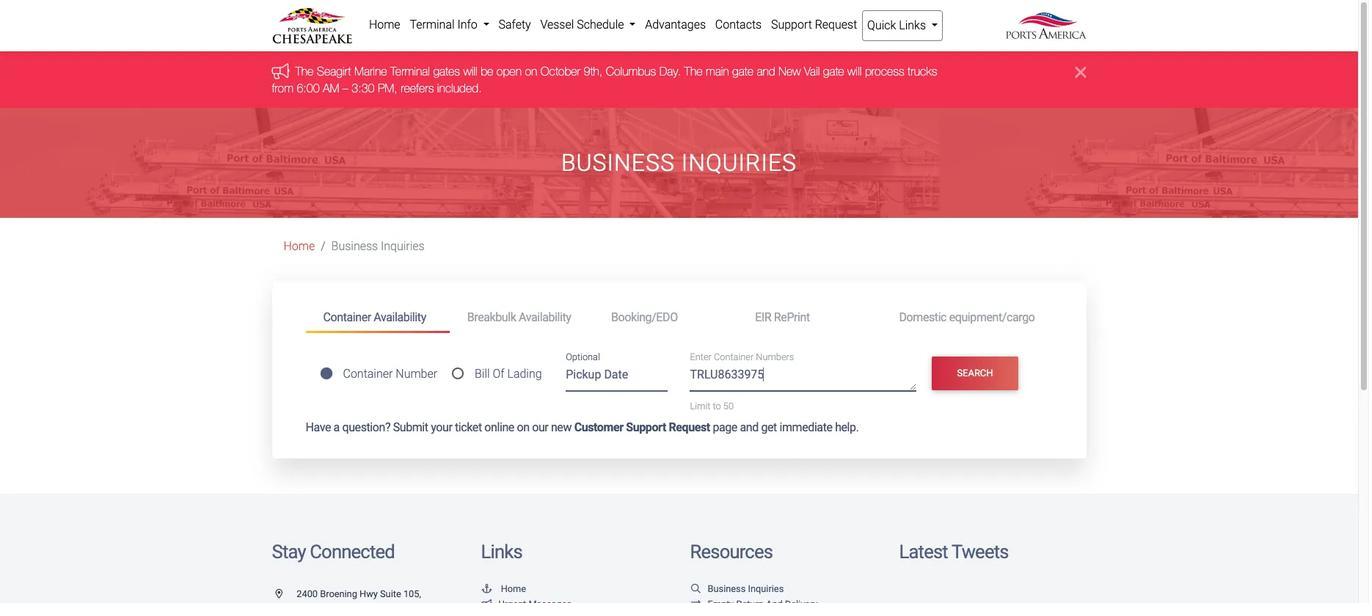 Task type: vqa. For each thing, say whether or not it's contained in the screenshot.
Business Inquiries link
yes



Task type: describe. For each thing, give the bounding box(es) containing it.
0 vertical spatial terminal
[[410, 18, 455, 32]]

terminal info link
[[405, 10, 494, 40]]

1 vertical spatial business inquiries
[[332, 239, 425, 253]]

0 horizontal spatial links
[[481, 541, 523, 563]]

customer
[[575, 421, 624, 435]]

safety
[[499, 18, 531, 32]]

breakbulk availability link
[[450, 304, 594, 331]]

advantages link
[[641, 10, 711, 40]]

vessel schedule
[[541, 18, 627, 32]]

0 vertical spatial home link
[[364, 10, 405, 40]]

1 vertical spatial home
[[284, 239, 315, 253]]

equipment/cargo
[[950, 310, 1035, 324]]

0 vertical spatial inquiries
[[682, 149, 797, 177]]

day.
[[660, 65, 681, 78]]

1 will from the left
[[464, 65, 478, 78]]

1 vertical spatial request
[[669, 421, 710, 435]]

contacts
[[716, 18, 762, 32]]

support request link
[[767, 10, 862, 40]]

online
[[485, 421, 515, 435]]

container number
[[343, 367, 438, 381]]

2 will from the left
[[848, 65, 862, 78]]

reefers
[[401, 81, 434, 95]]

1 vertical spatial home link
[[284, 239, 315, 253]]

immediate
[[780, 421, 833, 435]]

1 the from the left
[[295, 65, 314, 78]]

domestic equipment/cargo
[[900, 310, 1035, 324]]

help.
[[835, 421, 859, 435]]

a
[[334, 421, 340, 435]]

0 vertical spatial business inquiries
[[562, 149, 797, 177]]

2 horizontal spatial home link
[[481, 583, 526, 594]]

schedule
[[577, 18, 624, 32]]

1 vertical spatial on
[[517, 421, 530, 435]]

your
[[431, 421, 453, 435]]

of
[[493, 367, 505, 381]]

enter
[[690, 352, 712, 363]]

tweets
[[952, 541, 1009, 563]]

availability for breakbulk availability
[[519, 310, 571, 324]]

info
[[458, 18, 478, 32]]

search image
[[690, 585, 702, 594]]

enter container numbers
[[690, 352, 795, 363]]

stay
[[272, 541, 306, 563]]

latest
[[900, 541, 948, 563]]

latest tweets
[[900, 541, 1009, 563]]

on inside the seagirt marine terminal gates will be open on october 9th, columbus day. the main gate and new vail gate will process trucks from 6:00 am – 3:30 pm, reefers included.
[[525, 65, 538, 78]]

october
[[541, 65, 581, 78]]

breakbulk availability
[[467, 310, 571, 324]]

2 the from the left
[[685, 65, 703, 78]]

2 vertical spatial home
[[501, 583, 526, 594]]

eir reprint link
[[738, 304, 882, 331]]

1 horizontal spatial home
[[369, 18, 401, 32]]

lading
[[508, 367, 542, 381]]

seagirt
[[317, 65, 351, 78]]

have a question? submit your ticket online on our new customer support request page and get immediate help.
[[306, 421, 859, 435]]

container for container availability
[[323, 310, 371, 324]]

search
[[958, 368, 994, 379]]

0 horizontal spatial support
[[626, 421, 667, 435]]

from
[[272, 81, 294, 95]]

new
[[779, 65, 801, 78]]

vessel
[[541, 18, 574, 32]]

bill
[[475, 367, 490, 381]]

resources
[[690, 541, 773, 563]]

9th,
[[584, 65, 603, 78]]

container availability link
[[306, 304, 450, 333]]

optional
[[566, 352, 600, 363]]

50
[[724, 401, 734, 412]]

support request
[[771, 18, 858, 32]]

domestic equipment/cargo link
[[882, 304, 1053, 331]]

container for container number
[[343, 367, 393, 381]]

suite
[[380, 588, 401, 599]]

quick links link
[[862, 10, 944, 41]]

limit to 50
[[690, 401, 734, 412]]

1 vertical spatial inquiries
[[381, 239, 425, 253]]

main
[[706, 65, 729, 78]]

new
[[551, 421, 572, 435]]

am
[[323, 81, 339, 95]]

trucks
[[908, 65, 938, 78]]

eir
[[756, 310, 772, 324]]

included.
[[437, 81, 482, 95]]

vail
[[804, 65, 820, 78]]

gates
[[433, 65, 460, 78]]

the seagirt marine terminal gates will be open on october 9th, columbus day. the main gate and new vail gate will process trucks from 6:00 am – 3:30 pm, reefers included. link
[[272, 65, 938, 95]]

safety link
[[494, 10, 536, 40]]

close image
[[1076, 63, 1087, 81]]

search button
[[932, 357, 1019, 391]]

bill of lading
[[475, 367, 542, 381]]



Task type: locate. For each thing, give the bounding box(es) containing it.
1 vertical spatial and
[[740, 421, 759, 435]]

0 vertical spatial links
[[899, 18, 926, 32]]

pm,
[[378, 81, 398, 95]]

numbers
[[756, 352, 795, 363]]

inquiries
[[682, 149, 797, 177], [381, 239, 425, 253], [748, 583, 784, 594]]

0 horizontal spatial availability
[[374, 310, 426, 324]]

1 horizontal spatial business
[[562, 149, 675, 177]]

0 vertical spatial bullhorn image
[[272, 63, 295, 79]]

have
[[306, 421, 331, 435]]

terminal up reefers
[[391, 65, 430, 78]]

container left the "number"
[[343, 367, 393, 381]]

2 vertical spatial business inquiries
[[708, 583, 784, 594]]

booking/edo
[[611, 310, 678, 324]]

1 horizontal spatial links
[[899, 18, 926, 32]]

1 vertical spatial support
[[626, 421, 667, 435]]

quick links
[[868, 18, 929, 32]]

the up 6:00
[[295, 65, 314, 78]]

0 horizontal spatial will
[[464, 65, 478, 78]]

1 gate from the left
[[733, 65, 754, 78]]

number
[[396, 367, 438, 381]]

business
[[562, 149, 675, 177], [332, 239, 378, 253], [708, 583, 746, 594]]

0 vertical spatial business
[[562, 149, 675, 177]]

bullhorn image down anchor image
[[481, 601, 493, 603]]

1 horizontal spatial request
[[815, 18, 858, 32]]

–
[[343, 81, 349, 95]]

support right 'customer'
[[626, 421, 667, 435]]

terminal
[[410, 18, 455, 32], [391, 65, 430, 78]]

be
[[481, 65, 494, 78]]

process
[[865, 65, 905, 78]]

exchange image
[[690, 601, 702, 603]]

broening
[[320, 588, 357, 599]]

breakbulk
[[467, 310, 516, 324]]

availability up 'container number'
[[374, 310, 426, 324]]

domestic
[[900, 310, 947, 324]]

booking/edo link
[[594, 304, 738, 331]]

links right quick
[[899, 18, 926, 32]]

connected
[[310, 541, 395, 563]]

will left be
[[464, 65, 478, 78]]

2 availability from the left
[[519, 310, 571, 324]]

Enter Container Numbers text field
[[690, 366, 917, 391]]

2 horizontal spatial home
[[501, 583, 526, 594]]

1 horizontal spatial home link
[[364, 10, 405, 40]]

home link
[[364, 10, 405, 40], [284, 239, 315, 253], [481, 583, 526, 594]]

anchor image
[[481, 585, 493, 594]]

container
[[323, 310, 371, 324], [714, 352, 754, 363], [343, 367, 393, 381]]

our
[[532, 421, 549, 435]]

0 horizontal spatial home
[[284, 239, 315, 253]]

advantages
[[645, 18, 706, 32]]

page
[[713, 421, 738, 435]]

2 horizontal spatial business
[[708, 583, 746, 594]]

6:00
[[297, 81, 320, 95]]

container availability
[[323, 310, 426, 324]]

0 horizontal spatial home link
[[284, 239, 315, 253]]

ticket
[[455, 421, 482, 435]]

0 horizontal spatial request
[[669, 421, 710, 435]]

0 vertical spatial request
[[815, 18, 858, 32]]

1 horizontal spatial support
[[771, 18, 812, 32]]

0 vertical spatial on
[[525, 65, 538, 78]]

get
[[762, 421, 777, 435]]

2 vertical spatial home link
[[481, 583, 526, 594]]

1 horizontal spatial availability
[[519, 310, 571, 324]]

availability right breakbulk
[[519, 310, 571, 324]]

2400 broening hwy suite 105, link
[[272, 588, 421, 603]]

request down limit
[[669, 421, 710, 435]]

customer support request link
[[575, 421, 710, 435]]

request inside support request link
[[815, 18, 858, 32]]

2 vertical spatial business
[[708, 583, 746, 594]]

2 vertical spatial inquiries
[[748, 583, 784, 594]]

0 horizontal spatial business
[[332, 239, 378, 253]]

the right the day. at top
[[685, 65, 703, 78]]

0 vertical spatial and
[[757, 65, 776, 78]]

availability for container availability
[[374, 310, 426, 324]]

support
[[771, 18, 812, 32], [626, 421, 667, 435]]

the
[[295, 65, 314, 78], [685, 65, 703, 78]]

support up new
[[771, 18, 812, 32]]

will left process
[[848, 65, 862, 78]]

terminal info
[[410, 18, 481, 32]]

availability inside container availability link
[[374, 310, 426, 324]]

business inquiries
[[562, 149, 797, 177], [332, 239, 425, 253], [708, 583, 784, 594]]

1 horizontal spatial bullhorn image
[[481, 601, 493, 603]]

the seagirt marine terminal gates will be open on october 9th, columbus day. the main gate and new vail gate will process trucks from 6:00 am – 3:30 pm, reefers included. alert
[[0, 52, 1359, 108]]

request
[[815, 18, 858, 32], [669, 421, 710, 435]]

0 horizontal spatial bullhorn image
[[272, 63, 295, 79]]

1 horizontal spatial gate
[[824, 65, 845, 78]]

0 horizontal spatial gate
[[733, 65, 754, 78]]

will
[[464, 65, 478, 78], [848, 65, 862, 78]]

and left the get
[[740, 421, 759, 435]]

links
[[899, 18, 926, 32], [481, 541, 523, 563]]

gate right main
[[733, 65, 754, 78]]

bullhorn image inside the seagirt marine terminal gates will be open on october 9th, columbus day. the main gate and new vail gate will process trucks from 6:00 am – 3:30 pm, reefers included. alert
[[272, 63, 295, 79]]

bullhorn image
[[272, 63, 295, 79], [481, 601, 493, 603]]

eir reprint
[[756, 310, 810, 324]]

0 horizontal spatial the
[[295, 65, 314, 78]]

request left quick
[[815, 18, 858, 32]]

terminal left info
[[410, 18, 455, 32]]

availability
[[374, 310, 426, 324], [519, 310, 571, 324]]

2400
[[297, 588, 318, 599]]

contacts link
[[711, 10, 767, 40]]

stay connected
[[272, 541, 395, 563]]

hwy
[[360, 588, 378, 599]]

0 vertical spatial support
[[771, 18, 812, 32]]

to
[[713, 401, 721, 412]]

quick
[[868, 18, 897, 32]]

columbus
[[606, 65, 656, 78]]

availability inside breakbulk availability link
[[519, 310, 571, 324]]

question?
[[342, 421, 391, 435]]

marine
[[355, 65, 387, 78]]

links up anchor image
[[481, 541, 523, 563]]

105,
[[404, 588, 421, 599]]

vessel schedule link
[[536, 10, 641, 40]]

1 vertical spatial links
[[481, 541, 523, 563]]

1 vertical spatial bullhorn image
[[481, 601, 493, 603]]

gate
[[733, 65, 754, 78], [824, 65, 845, 78]]

2 vertical spatial container
[[343, 367, 393, 381]]

0 vertical spatial home
[[369, 18, 401, 32]]

on right open
[[525, 65, 538, 78]]

reprint
[[774, 310, 810, 324]]

the seagirt marine terminal gates will be open on october 9th, columbus day. the main gate and new vail gate will process trucks from 6:00 am – 3:30 pm, reefers included.
[[272, 65, 938, 95]]

3:30
[[352, 81, 375, 95]]

and inside the seagirt marine terminal gates will be open on october 9th, columbus day. the main gate and new vail gate will process trucks from 6:00 am – 3:30 pm, reefers included.
[[757, 65, 776, 78]]

2400 broening hwy suite 105,
[[272, 588, 421, 603]]

2 gate from the left
[[824, 65, 845, 78]]

0 vertical spatial container
[[323, 310, 371, 324]]

on left our
[[517, 421, 530, 435]]

limit
[[690, 401, 711, 412]]

home
[[369, 18, 401, 32], [284, 239, 315, 253], [501, 583, 526, 594]]

terminal inside the seagirt marine terminal gates will be open on october 9th, columbus day. the main gate and new vail gate will process trucks from 6:00 am – 3:30 pm, reefers included.
[[391, 65, 430, 78]]

map marker alt image
[[276, 590, 294, 599]]

container right enter
[[714, 352, 754, 363]]

1 horizontal spatial will
[[848, 65, 862, 78]]

1 availability from the left
[[374, 310, 426, 324]]

1 vertical spatial container
[[714, 352, 754, 363]]

1 horizontal spatial the
[[685, 65, 703, 78]]

and left new
[[757, 65, 776, 78]]

open
[[497, 65, 522, 78]]

container up 'container number'
[[323, 310, 371, 324]]

1 vertical spatial terminal
[[391, 65, 430, 78]]

submit
[[393, 421, 428, 435]]

1 vertical spatial business
[[332, 239, 378, 253]]

gate right vail
[[824, 65, 845, 78]]

Optional text field
[[566, 363, 668, 392]]

business inquiries link
[[690, 583, 784, 594]]

bullhorn image up from
[[272, 63, 295, 79]]



